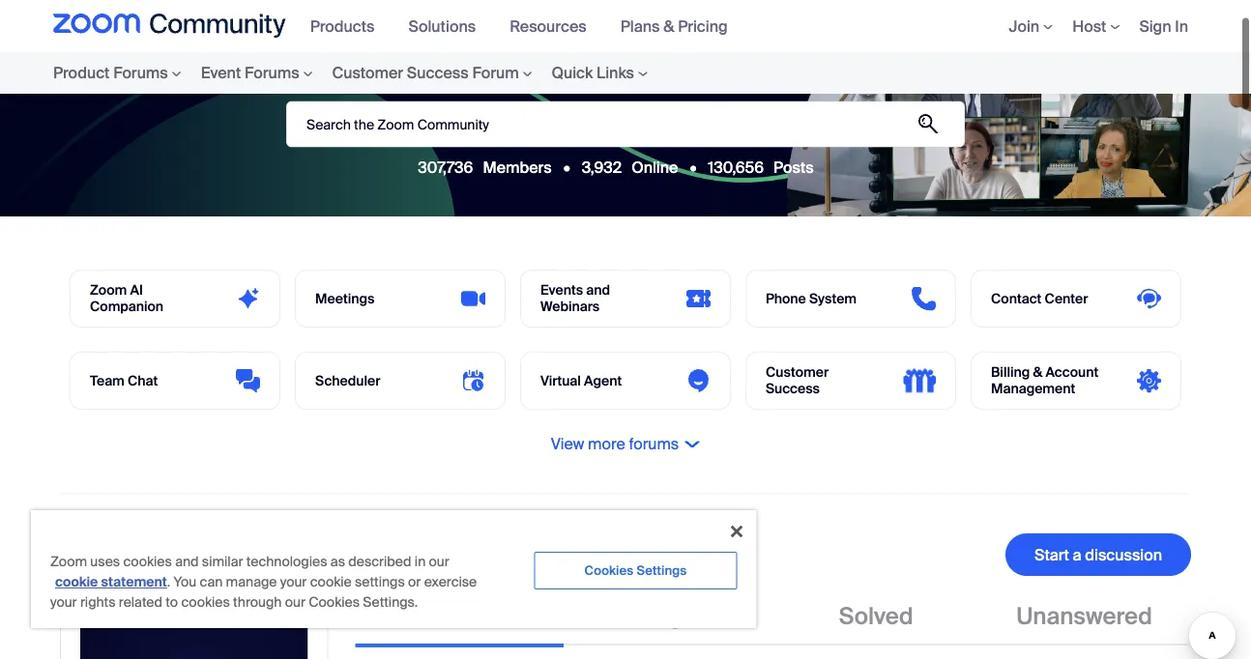 Task type: vqa. For each thing, say whether or not it's contained in the screenshot.
the middle Zoom
yes



Task type: locate. For each thing, give the bounding box(es) containing it.
forums inside product forums link
[[113, 63, 168, 83]]

2 posts from the left
[[688, 602, 749, 632]]

1 horizontal spatial zoom
[[90, 281, 127, 299]]

members
[[483, 157, 552, 178]]

zoom ai companion
[[90, 281, 164, 316]]

forums for product forums
[[113, 63, 168, 83]]

manage
[[226, 574, 277, 592]]

1 vertical spatial our
[[285, 594, 306, 612]]

customer down products link
[[332, 63, 403, 83]]

unanswered
[[1017, 602, 1153, 632]]

recent activity
[[357, 534, 623, 576]]

posts down exercise
[[466, 602, 527, 632]]

1 vertical spatial cookies
[[181, 594, 230, 612]]

statement
[[101, 574, 167, 592]]

to down the .
[[166, 594, 178, 612]]

products
[[310, 16, 375, 36]]

cookies down can
[[181, 594, 230, 612]]

1 vertical spatial zoom
[[90, 281, 127, 299]]

2 cookie from the left
[[310, 574, 352, 592]]

our right through
[[285, 594, 306, 612]]

customer for customer success
[[766, 364, 829, 382]]

or
[[408, 574, 421, 592]]

success
[[407, 63, 469, 83], [766, 380, 820, 398]]

0 horizontal spatial and
[[175, 553, 199, 571]]

1 horizontal spatial cookie
[[310, 574, 352, 592]]

forums
[[629, 434, 679, 454]]

1 posts from the left
[[466, 602, 527, 632]]

our
[[429, 553, 450, 571], [285, 594, 306, 612]]

described
[[349, 553, 412, 571]]

and
[[586, 281, 610, 299], [175, 553, 199, 571]]

to up forum
[[501, 20, 538, 62]]

0 horizontal spatial cookies
[[123, 553, 172, 571]]

management
[[992, 380, 1076, 398]]

1 horizontal spatial to
[[501, 20, 538, 62]]

success inside 'customer success'
[[766, 380, 820, 398]]

latest posts
[[393, 602, 527, 632]]

1 horizontal spatial cookies
[[585, 563, 634, 579]]

0 horizontal spatial &
[[664, 16, 675, 36]]

posts right "trending"
[[688, 602, 749, 632]]

billing
[[992, 364, 1030, 382]]

0 vertical spatial our
[[429, 553, 450, 571]]

event forums link
[[191, 52, 323, 94]]

0 horizontal spatial posts
[[466, 602, 527, 632]]

None submit
[[906, 102, 951, 147]]

0 horizontal spatial zoom
[[50, 553, 87, 571]]

0 horizontal spatial customer
[[332, 63, 403, 83]]

2 forums from the left
[[245, 63, 299, 83]]

customer success link
[[747, 353, 956, 409]]

& right plans
[[664, 16, 675, 36]]

menu bar containing products
[[301, 0, 752, 52]]

3,932 online
[[582, 157, 679, 178]]

to
[[501, 20, 538, 62], [166, 594, 178, 612]]

view more forums button
[[545, 434, 706, 455]]

your down "technologies"
[[280, 574, 307, 592]]

1 horizontal spatial cookies
[[181, 594, 230, 612]]

phone system link
[[747, 271, 956, 327]]

host
[[1073, 16, 1107, 36]]

& for plans
[[664, 16, 675, 36]]

1 forums from the left
[[113, 63, 168, 83]]

Search text field
[[286, 101, 965, 148]]

and right the events
[[586, 281, 610, 299]]

0 vertical spatial cookies
[[123, 553, 172, 571]]

settings.
[[363, 594, 418, 612]]

cookies inside zoom uses cookies and similar technologies as described in our cookie statement
[[123, 553, 172, 571]]

posts
[[466, 602, 527, 632], [688, 602, 749, 632]]

1 vertical spatial success
[[766, 380, 820, 398]]

& inside billing & account management
[[1034, 364, 1043, 382]]

cookies left settings
[[585, 563, 634, 579]]

0 horizontal spatial success
[[407, 63, 469, 83]]

0 vertical spatial customer
[[332, 63, 403, 83]]

0 vertical spatial success
[[407, 63, 469, 83]]

cookie up rights
[[55, 574, 98, 592]]

success for customer success
[[766, 380, 820, 398]]

1 vertical spatial &
[[1034, 364, 1043, 382]]

can
[[200, 574, 223, 592]]

related
[[119, 594, 163, 612]]

quick links
[[552, 63, 635, 83]]

product
[[53, 63, 110, 83]]

2 vertical spatial zoom
[[50, 553, 87, 571]]

0 vertical spatial your
[[280, 574, 307, 592]]

1 vertical spatial cookies
[[309, 594, 360, 612]]

.
[[167, 574, 171, 592]]

events and webinars link
[[521, 271, 730, 327]]

over note-taking? heading
[[80, 553, 308, 583]]

meetings link
[[296, 271, 505, 327]]

online
[[632, 157, 679, 178]]

0 horizontal spatial cookie
[[55, 574, 98, 592]]

1 vertical spatial customer
[[766, 364, 829, 382]]

menu bar containing join
[[980, 0, 1199, 52]]

1 horizontal spatial &
[[1034, 364, 1043, 382]]

quick links link
[[542, 52, 658, 94]]

our right the in
[[429, 553, 450, 571]]

0 vertical spatial and
[[586, 281, 610, 299]]

cookies settings button
[[534, 552, 738, 590]]

0 horizontal spatial forums
[[113, 63, 168, 83]]

1 horizontal spatial customer
[[766, 364, 829, 382]]

130,656 posts
[[708, 158, 814, 178]]

virtual agent
[[541, 372, 622, 390]]

forums
[[113, 63, 168, 83], [245, 63, 299, 83]]

customer down phone
[[766, 364, 829, 382]]

0 horizontal spatial cookies
[[309, 594, 360, 612]]

host link
[[1073, 16, 1121, 36]]

team chat link
[[71, 353, 280, 409]]

cookies
[[585, 563, 634, 579], [309, 594, 360, 612]]

customer success
[[766, 364, 829, 398]]

join
[[1009, 16, 1040, 36]]

posts for trending posts
[[688, 602, 749, 632]]

cookies inside .  you can manage your cookie settings or exercise your rights related to cookies through our cookies settings.
[[309, 594, 360, 612]]

forums for event forums
[[245, 63, 299, 83]]

1 horizontal spatial posts
[[688, 602, 749, 632]]

as
[[331, 553, 345, 571]]

through
[[233, 594, 282, 612]]

success down phone
[[766, 380, 820, 398]]

0 horizontal spatial to
[[166, 594, 178, 612]]

you
[[174, 574, 197, 592]]

0 vertical spatial &
[[664, 16, 675, 36]]

menu bar
[[301, 0, 752, 52], [980, 0, 1199, 52], [15, 52, 696, 94]]

webinars
[[541, 298, 600, 316]]

1 vertical spatial to
[[166, 594, 178, 612]]

& right the billing
[[1034, 364, 1043, 382]]

1 horizontal spatial forums
[[245, 63, 299, 83]]

our inside zoom uses cookies and similar technologies as described in our cookie statement
[[429, 553, 450, 571]]

your left rights
[[50, 594, 77, 612]]

1 cookie from the left
[[55, 574, 98, 592]]

1 horizontal spatial and
[[586, 281, 610, 299]]

zoom
[[612, 20, 709, 62], [90, 281, 127, 299], [50, 553, 87, 571]]

join link
[[1009, 16, 1054, 36]]

and inside zoom uses cookies and similar technologies as described in our cookie statement
[[175, 553, 199, 571]]

chat
[[128, 372, 158, 390]]

settings
[[637, 563, 687, 579]]

cookie inside zoom uses cookies and similar technologies as described in our cookie statement
[[55, 574, 98, 592]]

cookies down as
[[309, 594, 360, 612]]

events and webinars
[[541, 281, 610, 316]]

0 horizontal spatial your
[[50, 594, 77, 612]]

1 horizontal spatial success
[[766, 380, 820, 398]]

cookies up statement
[[123, 553, 172, 571]]

settings
[[355, 574, 405, 592]]

contact center
[[992, 290, 1089, 308]]

zoom inside zoom uses cookies and similar technologies as described in our cookie statement
[[50, 553, 87, 571]]

zoom inside zoom ai companion
[[90, 281, 127, 299]]

0 vertical spatial cookies
[[585, 563, 634, 579]]

and up you
[[175, 553, 199, 571]]

2 horizontal spatial zoom
[[612, 20, 709, 62]]

team
[[90, 372, 125, 390]]

sign in
[[1140, 16, 1189, 36]]

1 vertical spatial and
[[175, 553, 199, 571]]

forums right event
[[245, 63, 299, 83]]

forums down community.title image
[[113, 63, 168, 83]]

& inside menu bar
[[664, 16, 675, 36]]

cookies
[[123, 553, 172, 571], [181, 594, 230, 612]]

forums inside event forums link
[[245, 63, 299, 83]]

0 vertical spatial to
[[501, 20, 538, 62]]

pricing
[[678, 16, 728, 36]]

view
[[551, 434, 585, 454]]

0 vertical spatial zoom
[[612, 20, 709, 62]]

1 horizontal spatial our
[[429, 553, 450, 571]]

the
[[546, 20, 604, 62]]

0 horizontal spatial our
[[285, 594, 306, 612]]

cookie down as
[[310, 574, 352, 592]]

success down welcome
[[407, 63, 469, 83]]

1 horizontal spatial your
[[280, 574, 307, 592]]

billing & account management
[[992, 364, 1099, 398]]

taking?
[[196, 553, 275, 583]]

welcome
[[334, 20, 493, 62]]



Task type: describe. For each thing, give the bounding box(es) containing it.
community
[[717, 20, 918, 62]]

products link
[[310, 16, 389, 36]]

companion
[[90, 298, 164, 316]]

posts for latest posts
[[466, 602, 527, 632]]

cookie statement link
[[55, 574, 167, 592]]

scheduler link
[[296, 353, 505, 409]]

meetings
[[315, 290, 375, 308]]

customer for customer success forum
[[332, 63, 403, 83]]

over
[[80, 553, 132, 583]]

technologies
[[246, 553, 327, 571]]

customer success forum link
[[323, 52, 542, 94]]

product forums
[[53, 63, 168, 83]]

zoom for zoom uses cookies and similar technologies as described in our cookie statement
[[50, 553, 87, 571]]

contact
[[992, 290, 1042, 308]]

solutions
[[409, 16, 476, 36]]

solutions link
[[409, 16, 491, 36]]

event
[[201, 63, 241, 83]]

view more forums
[[551, 434, 679, 454]]

account
[[1046, 364, 1099, 382]]

product forums link
[[53, 52, 191, 94]]

virtual agent link
[[521, 353, 730, 409]]

plans & pricing link
[[621, 16, 743, 36]]

zoom uses cookies and similar technologies as described in our cookie statement
[[50, 553, 450, 592]]

links
[[597, 63, 635, 83]]

community.title image
[[53, 14, 286, 39]]

discussion
[[1086, 545, 1163, 565]]

exercise
[[424, 574, 477, 592]]

in
[[1176, 16, 1189, 36]]

phone system
[[766, 290, 857, 308]]

agent
[[584, 372, 622, 390]]

scheduler
[[315, 372, 381, 390]]

recent
[[357, 534, 481, 576]]

virtual
[[541, 372, 581, 390]]

customer success forum
[[332, 63, 519, 83]]

phone
[[766, 290, 807, 308]]

welcome to the zoom community
[[334, 20, 918, 62]]

sign
[[1140, 16, 1172, 36]]

.  you can manage your cookie settings or exercise your rights related to cookies through our cookies settings.
[[50, 574, 477, 612]]

center
[[1045, 290, 1089, 308]]

cookies settings
[[585, 563, 687, 579]]

uses
[[90, 553, 120, 571]]

more
[[588, 434, 626, 454]]

cookie inside .  you can manage your cookie settings or exercise your rights related to cookies through our cookies settings.
[[310, 574, 352, 592]]

plans
[[621, 16, 660, 36]]

latest
[[393, 602, 461, 632]]

resources link
[[510, 16, 601, 36]]

activity
[[488, 534, 623, 576]]

quick
[[552, 63, 593, 83]]

cookies inside "button"
[[585, 563, 634, 579]]

posts
[[774, 158, 814, 178]]

resources
[[510, 16, 587, 36]]

and inside the events and webinars
[[586, 281, 610, 299]]

cookies inside .  you can manage your cookie settings or exercise your rights related to cookies through our cookies settings.
[[181, 594, 230, 612]]

start a discussion
[[1035, 545, 1163, 565]]

start
[[1035, 545, 1070, 565]]

trending posts
[[587, 602, 749, 632]]

307,736 members
[[418, 157, 552, 178]]

similar
[[202, 553, 243, 571]]

zoom ai companion link
[[71, 271, 280, 327]]

plans & pricing
[[621, 16, 728, 36]]

over note-taking?
[[80, 553, 275, 583]]

system
[[810, 290, 857, 308]]

& for billing
[[1034, 364, 1043, 382]]

zoom for zoom ai companion
[[90, 281, 127, 299]]

success for customer success forum
[[407, 63, 469, 83]]

solved
[[839, 602, 914, 632]]

team chat
[[90, 372, 158, 390]]

a
[[1073, 545, 1082, 565]]

ai
[[130, 281, 143, 299]]

forum
[[472, 63, 519, 83]]

in
[[415, 553, 426, 571]]

event forums
[[201, 63, 299, 83]]

contact center link
[[972, 271, 1181, 327]]

to inside .  you can manage your cookie settings or exercise your rights related to cookies through our cookies settings.
[[166, 594, 178, 612]]

3,932
[[582, 157, 622, 178]]

our inside .  you can manage your cookie settings or exercise your rights related to cookies through our cookies settings.
[[285, 594, 306, 612]]

sign in link
[[1140, 16, 1189, 36]]

130,656
[[708, 158, 764, 178]]

events
[[541, 281, 583, 299]]

start a discussion link
[[1006, 534, 1192, 577]]

1 vertical spatial your
[[50, 594, 77, 612]]

note-
[[137, 553, 196, 583]]

menu bar containing product forums
[[15, 52, 696, 94]]



